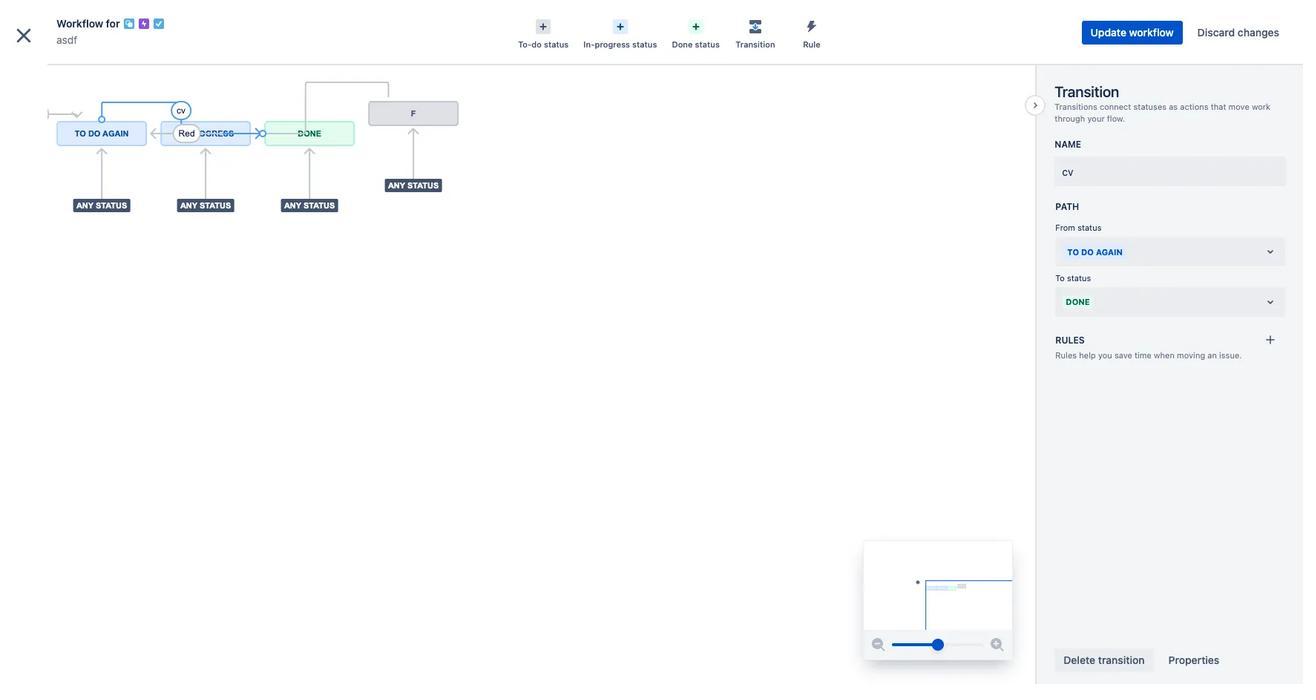 Task type: describe. For each thing, give the bounding box(es) containing it.
progress
[[595, 39, 630, 49]]

done for done
[[1067, 297, 1091, 307]]

you're in the workflow viewfinder, use the arrow keys to move it element
[[865, 541, 1013, 630]]

an
[[1208, 350, 1218, 360]]

properties button
[[1160, 649, 1229, 673]]

to-do status
[[518, 39, 569, 49]]

1 group from the top
[[6, 272, 172, 312]]

to-
[[518, 39, 532, 49]]

move
[[1229, 102, 1250, 111]]

upgrade
[[45, 129, 88, 140]]

to for to status
[[1056, 273, 1065, 283]]

from status
[[1056, 223, 1102, 233]]

rules help you save time when moving an issue.
[[1056, 350, 1243, 360]]

statuses
[[1134, 102, 1167, 111]]

to-do status button
[[511, 15, 576, 50]]

project settings
[[39, 171, 114, 184]]

to do again
[[1068, 247, 1124, 257]]

properties
[[1169, 654, 1220, 667]]

update workflow
[[1091, 26, 1175, 39]]

actions
[[1181, 102, 1209, 111]]

delete
[[1064, 654, 1096, 667]]

status right the do
[[544, 39, 569, 49]]

issue types group
[[6, 199, 172, 391]]

through
[[1055, 113, 1086, 123]]

create
[[550, 14, 583, 27]]

transition
[[1099, 654, 1145, 667]]

path
[[1056, 202, 1080, 213]]

connect
[[1100, 102, 1132, 111]]

done status
[[672, 39, 720, 49]]

primary element
[[9, 0, 1022, 42]]

discard changes button
[[1189, 21, 1289, 45]]

2 group from the top
[[6, 312, 172, 352]]

2 open image from the top
[[1263, 293, 1280, 311]]

discard
[[1198, 26, 1236, 39]]

create button
[[541, 9, 591, 33]]

to for to do again
[[1068, 247, 1080, 257]]

the
[[61, 104, 76, 115]]

status right progress
[[633, 39, 658, 49]]

in-progress status button
[[576, 15, 665, 50]]

status for done status
[[695, 39, 720, 49]]

you're on the free plan
[[18, 104, 118, 115]]

from
[[1056, 223, 1076, 233]]

zoom out image
[[871, 636, 888, 654]]

issue
[[21, 212, 47, 225]]

do
[[1082, 247, 1095, 257]]

project
[[39, 171, 73, 184]]

transition for transition
[[736, 39, 776, 49]]

status for to status
[[1068, 273, 1092, 283]]

transition for transition transitions connect statuses as actions that move work through your flow.
[[1055, 83, 1120, 100]]

you're
[[18, 104, 46, 115]]

time
[[1135, 350, 1152, 360]]

1 vertical spatial asdf
[[45, 65, 66, 77]]

1 open image from the top
[[1263, 243, 1280, 261]]

project settings link
[[6, 164, 172, 193]]

delete transition
[[1064, 654, 1145, 667]]

rule button
[[784, 15, 841, 50]]

issue.
[[1220, 350, 1243, 360]]

flow.
[[1108, 113, 1126, 123]]

status for from status
[[1078, 223, 1102, 233]]



Task type: locate. For each thing, give the bounding box(es) containing it.
Search field
[[1022, 9, 1170, 33]]

status up do
[[1078, 223, 1102, 233]]

To status text field
[[1064, 295, 1066, 310]]

done inside popup button
[[672, 39, 693, 49]]

group
[[6, 272, 172, 312], [6, 312, 172, 352]]

transition transitions connect statuses as actions that move work through your flow.
[[1055, 83, 1271, 123]]

1 vertical spatial transition
[[1055, 83, 1120, 100]]

0 vertical spatial done
[[672, 39, 693, 49]]

asdf down workflow
[[56, 33, 77, 46]]

transition inside popup button
[[736, 39, 776, 49]]

done
[[672, 39, 693, 49], [1067, 297, 1091, 307]]

1 horizontal spatial transition
[[1055, 83, 1120, 100]]

add rule image
[[1266, 334, 1277, 346]]

open image
[[1263, 243, 1280, 261], [1263, 293, 1280, 311]]

rule
[[804, 39, 821, 49]]

workflow
[[1130, 26, 1175, 39]]

in-progress status
[[584, 39, 658, 49]]

0 horizontal spatial to
[[1056, 273, 1065, 283]]

zoom in image
[[989, 636, 1007, 654]]

transition up transitions
[[1055, 83, 1120, 100]]

1 horizontal spatial to
[[1068, 247, 1080, 257]]

that
[[1212, 102, 1227, 111]]

0 vertical spatial rules
[[1056, 335, 1085, 346]]

rules left help
[[1056, 350, 1078, 360]]

for
[[106, 17, 120, 30]]

1 horizontal spatial done
[[1067, 297, 1091, 307]]

0 vertical spatial asdf
[[56, 33, 77, 46]]

0 horizontal spatial transition
[[736, 39, 776, 49]]

1 vertical spatial open image
[[1263, 293, 1280, 311]]

to status
[[1056, 273, 1092, 283]]

1 vertical spatial done
[[1067, 297, 1091, 307]]

transition inside transition transitions connect statuses as actions that move work through your flow.
[[1055, 83, 1120, 100]]

update workflow button
[[1082, 21, 1183, 45]]

rules for rules
[[1056, 335, 1085, 346]]

1 rules from the top
[[1056, 335, 1085, 346]]

workflow
[[56, 17, 103, 30]]

do
[[532, 39, 542, 49]]

status left transition popup button
[[695, 39, 720, 49]]

moving
[[1178, 350, 1206, 360]]

you
[[1099, 350, 1113, 360]]

on
[[48, 104, 59, 115]]

to up to status text field
[[1056, 273, 1065, 283]]

rules for rules help you save time when moving an issue.
[[1056, 350, 1078, 360]]

status
[[544, 39, 569, 49], [633, 39, 658, 49], [695, 39, 720, 49], [1078, 223, 1102, 233], [1068, 273, 1092, 283]]

create banner
[[0, 0, 1304, 42]]

done right in-progress status
[[672, 39, 693, 49]]

transition button
[[728, 15, 784, 50]]

your
[[1088, 113, 1105, 123]]

Zoom level range field
[[893, 630, 985, 660]]

status down do
[[1068, 273, 1092, 283]]

free
[[78, 104, 97, 115]]

2 rules from the top
[[1056, 350, 1078, 360]]

rules
[[1056, 335, 1085, 346], [1056, 350, 1078, 360]]

done status button
[[665, 15, 728, 50]]

0 vertical spatial to
[[1068, 247, 1080, 257]]

as
[[1170, 102, 1179, 111]]

save
[[1115, 350, 1133, 360]]

issue types
[[21, 212, 77, 225]]

update
[[1091, 26, 1127, 39]]

settings
[[75, 171, 114, 184]]

name
[[1055, 139, 1082, 150]]

workflow for
[[56, 17, 120, 30]]

again
[[1097, 247, 1124, 257]]

done right to status text field
[[1067, 297, 1091, 307]]

changes
[[1239, 26, 1280, 39]]

plan
[[100, 104, 118, 115]]

help
[[1080, 350, 1097, 360]]

done for done status
[[672, 39, 693, 49]]

in-
[[584, 39, 595, 49]]

when
[[1155, 350, 1175, 360]]

asdf down asdf link
[[45, 65, 66, 77]]

0 horizontal spatial done
[[672, 39, 693, 49]]

delete transition button
[[1055, 649, 1154, 673]]

work
[[1253, 102, 1271, 111]]

transition
[[736, 39, 776, 49], [1055, 83, 1120, 100]]

rules up help
[[1056, 335, 1085, 346]]

asdf link
[[56, 31, 77, 49]]

0 vertical spatial transition
[[736, 39, 776, 49]]

cv
[[1063, 166, 1074, 179]]

types
[[50, 212, 77, 225]]

jira software image
[[39, 12, 138, 30], [39, 12, 138, 30]]

1 vertical spatial rules
[[1056, 350, 1078, 360]]

close workflow editor image
[[12, 24, 36, 48]]

transitions
[[1055, 102, 1098, 111]]

transition left rule
[[736, 39, 776, 49]]

to
[[1068, 247, 1080, 257], [1056, 273, 1065, 283]]

upgrade button
[[19, 123, 99, 147]]

0 vertical spatial open image
[[1263, 243, 1280, 261]]

to left do
[[1068, 247, 1080, 257]]

discard changes
[[1198, 26, 1280, 39]]

1 vertical spatial to
[[1056, 273, 1065, 283]]

asdf
[[56, 33, 77, 46], [45, 65, 66, 77]]



Task type: vqa. For each thing, say whether or not it's contained in the screenshot.
Description corresponding to Description fields
no



